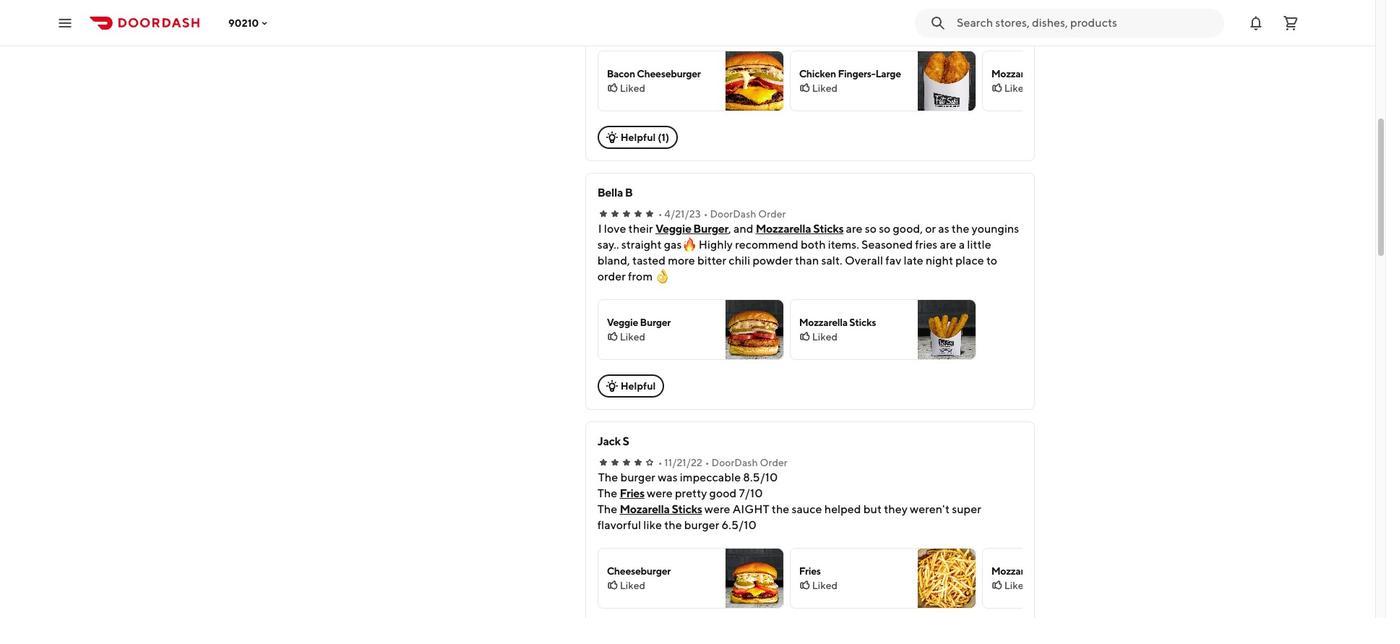 Task type: locate. For each thing, give the bounding box(es) containing it.
1 vertical spatial order
[[760, 457, 788, 468]]

0 vertical spatial fries
[[620, 486, 645, 500]]

1 helpful from the top
[[621, 132, 656, 143]]

1 horizontal spatial burger
[[693, 222, 729, 236]]

fingers-
[[838, 68, 876, 80]]

veggie burger button
[[656, 221, 729, 237]]

1 vertical spatial veggie
[[607, 317, 638, 328]]

doordash right 11/21/22
[[712, 457, 758, 468]]

cheeseburger right bacon
[[637, 68, 701, 80]]

open menu image
[[56, 14, 74, 31]]

mozzarella sticks
[[992, 68, 1069, 80], [756, 222, 844, 236], [799, 317, 876, 328], [992, 565, 1069, 577]]

burger inside button
[[693, 222, 729, 236]]

burger
[[693, 222, 729, 236], [640, 317, 671, 328]]

veggie
[[656, 222, 691, 236], [607, 317, 638, 328]]

veggie burger up helpful button on the bottom left of page
[[607, 317, 671, 328]]

order
[[759, 208, 786, 220], [760, 457, 788, 468]]

0 vertical spatial helpful
[[621, 132, 656, 143]]

Store search: begin typing to search for stores available on DoorDash text field
[[957, 15, 1216, 31]]

veggie inside button
[[656, 222, 691, 236]]

doordash for mozzarella sticks
[[710, 208, 756, 220]]

helpful up 's'
[[621, 380, 656, 392]]

fries inside fries mozarella sticks
[[620, 486, 645, 500]]

liked for veggie burger image
[[620, 331, 646, 343]]

1 horizontal spatial veggie
[[656, 222, 691, 236]]

helpful inside the helpful (1) button
[[621, 132, 656, 143]]

2 helpful from the top
[[621, 380, 656, 392]]

veggie burger down 4/21/23 at top
[[656, 222, 729, 236]]

0 vertical spatial doordash
[[710, 208, 756, 220]]

cheeseburger image
[[726, 549, 783, 608]]

liked for cheeseburger image
[[620, 580, 646, 591]]

fries image
[[918, 549, 976, 608]]

0 vertical spatial veggie
[[656, 222, 691, 236]]

0 horizontal spatial veggie
[[607, 317, 638, 328]]

doordash up veggie burger button
[[710, 208, 756, 220]]

burger up helpful button on the bottom left of page
[[640, 317, 671, 328]]

doordash for mozarella sticks
[[712, 457, 758, 468]]

helpful for helpful
[[621, 380, 656, 392]]

sticks
[[1042, 68, 1069, 80], [813, 222, 844, 236], [850, 317, 876, 328], [672, 502, 702, 516], [1042, 565, 1069, 577]]

chicken fingers-large image
[[918, 51, 976, 111]]

bella b
[[598, 186, 633, 200]]

0 horizontal spatial fries
[[620, 486, 645, 500]]

order for mozzarella sticks
[[759, 208, 786, 220]]

fries right cheeseburger image
[[799, 565, 821, 577]]

1 vertical spatial burger
[[640, 317, 671, 328]]

jack
[[598, 434, 621, 448]]

0 vertical spatial order
[[759, 208, 786, 220]]

0 items, open order cart image
[[1282, 14, 1300, 31]]

liked for bacon cheeseburger image at the top right of the page
[[620, 82, 646, 94]]

helpful left (1)
[[621, 132, 656, 143]]

0 horizontal spatial burger
[[640, 317, 671, 328]]

veggie down 4/21/23 at top
[[656, 222, 691, 236]]

1 vertical spatial fries
[[799, 565, 821, 577]]

1 vertical spatial helpful
[[621, 380, 656, 392]]

notification bell image
[[1248, 14, 1265, 31]]

(1)
[[658, 132, 669, 143]]

1 vertical spatial cheeseburger
[[607, 565, 671, 577]]

mozzarella down • 4/21/23 • doordash order
[[756, 222, 811, 236]]

0 vertical spatial veggie burger
[[656, 222, 729, 236]]

4/21/23
[[665, 208, 701, 220]]

mozzarella sticks button
[[756, 221, 844, 237]]

• 4/21/23 • doordash order
[[658, 208, 786, 220]]

veggie burger
[[656, 222, 729, 236], [607, 317, 671, 328]]

burger down • 4/21/23 • doordash order
[[693, 222, 729, 236]]

sticks inside button
[[813, 222, 844, 236]]

• left 4/21/23 at top
[[658, 208, 663, 220]]

helpful inside helpful button
[[621, 380, 656, 392]]

•
[[658, 208, 663, 220], [704, 208, 708, 220], [658, 457, 663, 468], [705, 457, 710, 468]]

1 horizontal spatial fries
[[799, 565, 821, 577]]

liked for "fries" image
[[812, 580, 838, 591]]

veggie up helpful button on the bottom left of page
[[607, 317, 638, 328]]

cheeseburger
[[637, 68, 701, 80], [607, 565, 671, 577]]

mozzarella right "fries" image
[[992, 565, 1040, 577]]

mozzarella sticks image
[[918, 300, 976, 359]]

sticks inside fries mozarella sticks
[[672, 502, 702, 516]]

fries up mozarella on the left bottom
[[620, 486, 645, 500]]

fries
[[620, 486, 645, 500], [799, 565, 821, 577]]

1 vertical spatial doordash
[[712, 457, 758, 468]]

• 11/21/22 • doordash order
[[658, 457, 788, 468]]

mozzarella
[[992, 68, 1040, 80], [756, 222, 811, 236], [799, 317, 848, 328], [992, 565, 1040, 577]]

mozzarella inside mozzarella sticks button
[[756, 222, 811, 236]]

helpful
[[621, 132, 656, 143], [621, 380, 656, 392]]

doordash
[[710, 208, 756, 220], [712, 457, 758, 468]]

cheeseburger down mozarella on the left bottom
[[607, 565, 671, 577]]

• up veggie burger button
[[704, 208, 708, 220]]

0 vertical spatial burger
[[693, 222, 729, 236]]

jack s
[[598, 434, 629, 448]]

liked
[[620, 82, 646, 94], [812, 82, 838, 94], [1005, 82, 1030, 94], [620, 331, 646, 343], [812, 331, 838, 343], [620, 580, 646, 591], [812, 580, 838, 591], [1005, 580, 1030, 591]]



Task type: describe. For each thing, give the bounding box(es) containing it.
mozarella sticks button
[[620, 502, 702, 518]]

fries button
[[620, 486, 645, 502]]

helpful for helpful (1)
[[621, 132, 656, 143]]

bacon cheeseburger image
[[726, 51, 783, 111]]

• right 11/21/22
[[705, 457, 710, 468]]

90210
[[228, 17, 259, 29]]

bacon
[[607, 68, 635, 80]]

large
[[876, 68, 901, 80]]

chicken
[[799, 68, 836, 80]]

0 vertical spatial cheeseburger
[[637, 68, 701, 80]]

• left 11/21/22
[[658, 457, 663, 468]]

veggie burger image
[[726, 300, 783, 359]]

helpful (1) button
[[598, 126, 678, 149]]

fries for fries mozarella sticks
[[620, 486, 645, 500]]

mozzarella right veggie burger image
[[799, 317, 848, 328]]

mozzarella right chicken fingers-large image
[[992, 68, 1040, 80]]

11/21/22
[[665, 457, 703, 468]]

90210 button
[[228, 17, 271, 29]]

1 vertical spatial veggie burger
[[607, 317, 671, 328]]

fries for fries
[[799, 565, 821, 577]]

fries mozarella sticks
[[620, 486, 702, 516]]

helpful (1)
[[621, 132, 669, 143]]

helpful button
[[598, 374, 665, 398]]

b
[[625, 186, 633, 200]]

liked for chicken fingers-large image
[[812, 82, 838, 94]]

bacon cheeseburger
[[607, 68, 701, 80]]

s
[[623, 434, 629, 448]]

order for mozarella sticks
[[760, 457, 788, 468]]

liked for mozzarella sticks image
[[812, 331, 838, 343]]

mozarella
[[620, 502, 670, 516]]

chicken fingers-large
[[799, 68, 901, 80]]

bella
[[598, 186, 623, 200]]



Task type: vqa. For each thing, say whether or not it's contained in the screenshot.
Add button corresponding to Krave Gourmet Beef Cuts Garlic Chili Pepper | 2.7oz
no



